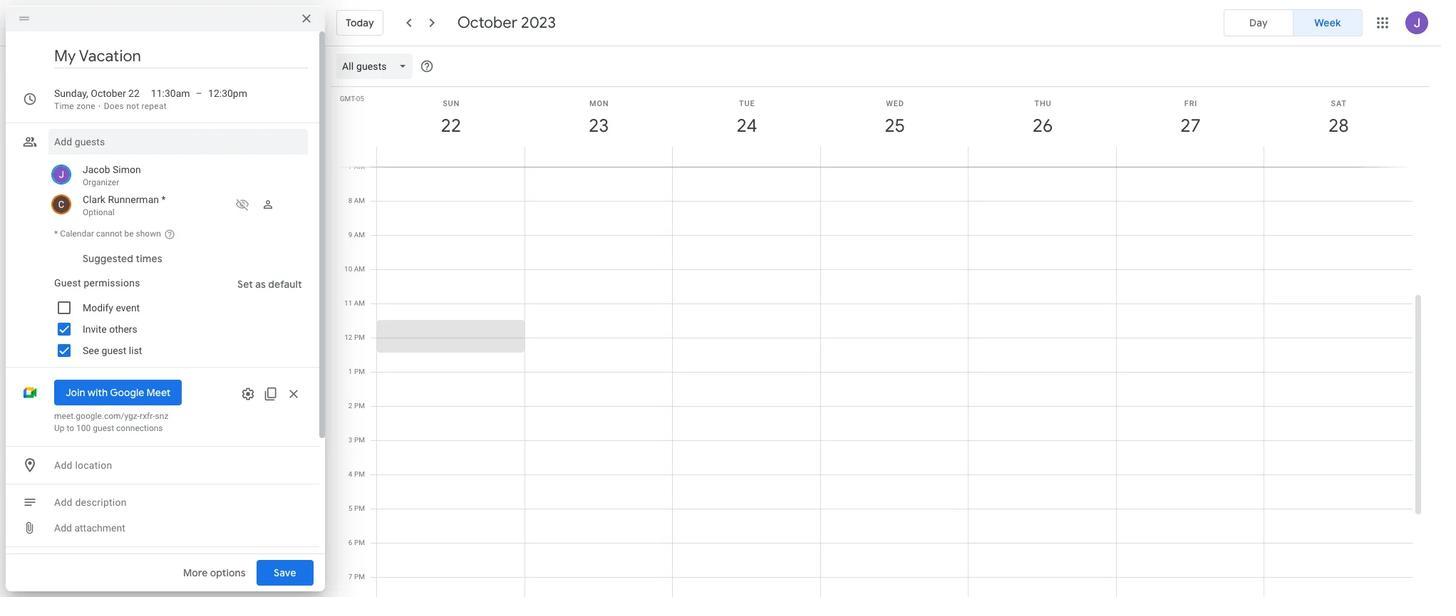 Task type: vqa. For each thing, say whether or not it's contained in the screenshot.
Am
yes



Task type: locate. For each thing, give the bounding box(es) containing it.
clark
[[83, 194, 105, 205]]

0 horizontal spatial 22
[[128, 88, 140, 99]]

24 column header
[[672, 87, 821, 167]]

fri
[[1185, 99, 1198, 108]]

0 horizontal spatial *
[[54, 229, 58, 239]]

7 up 8
[[348, 163, 352, 170]]

pm right 3
[[354, 436, 365, 444]]

3 am from the top
[[354, 231, 365, 239]]

2 add from the top
[[54, 497, 72, 508]]

calendar
[[60, 229, 94, 239]]

6 pm from the top
[[354, 505, 365, 513]]

repeat
[[142, 101, 167, 111]]

fri 27
[[1180, 99, 1200, 138]]

pm for 5 pm
[[354, 505, 365, 513]]

None field
[[336, 53, 418, 79]]

3
[[348, 436, 352, 444]]

snz
[[155, 411, 168, 421]]

10 am
[[344, 265, 365, 273]]

8 pm from the top
[[354, 573, 365, 581]]

wed
[[886, 99, 904, 108]]

guest
[[54, 277, 81, 289]]

time
[[54, 101, 74, 111]]

22 down sun
[[440, 114, 460, 138]]

2 7 from the top
[[348, 573, 352, 581]]

add left "location"
[[54, 460, 72, 471]]

grid
[[331, 46, 1424, 597]]

2 am from the top
[[354, 197, 365, 205]]

pm right '5'
[[354, 505, 365, 513]]

0 vertical spatial october
[[457, 13, 518, 33]]

day
[[1250, 16, 1268, 29]]

1
[[348, 368, 352, 376]]

1 horizontal spatial 22
[[440, 114, 460, 138]]

11 am
[[344, 299, 365, 307]]

22 inside column header
[[440, 114, 460, 138]]

rxfr-
[[140, 411, 155, 421]]

22 up not
[[128, 88, 140, 99]]

1 vertical spatial guest
[[93, 423, 114, 433]]

pm right "2"
[[354, 402, 365, 410]]

add inside dropdown button
[[54, 460, 72, 471]]

pm for 7 pm
[[354, 573, 365, 581]]

tue
[[739, 99, 755, 108]]

1 horizontal spatial *
[[161, 194, 166, 205]]

modify event
[[83, 302, 140, 314]]

1 vertical spatial add
[[54, 497, 72, 508]]

25
[[884, 114, 904, 138]]

26 column header
[[968, 87, 1117, 167]]

am up '8 am'
[[354, 163, 365, 170]]

am for 10 am
[[354, 265, 365, 273]]

4 am from the top
[[354, 265, 365, 273]]

to
[[67, 423, 74, 433]]

saturday, october 28 element
[[1322, 110, 1355, 143]]

0 vertical spatial *
[[161, 194, 166, 205]]

runnerman
[[108, 194, 159, 205]]

october left 2023
[[457, 13, 518, 33]]

does
[[104, 101, 124, 111]]

guest permissions
[[54, 277, 140, 289]]

1 add from the top
[[54, 460, 72, 471]]

organizer
[[83, 177, 119, 187]]

23
[[588, 114, 608, 138]]

am for 9 am
[[354, 231, 365, 239]]

set
[[238, 278, 253, 291]]

22 column header
[[376, 87, 525, 167]]

pm right 12
[[354, 334, 365, 341]]

1 pm from the top
[[354, 334, 365, 341]]

5 am from the top
[[354, 299, 365, 307]]

pm right '1'
[[354, 368, 365, 376]]

12 pm
[[344, 334, 365, 341]]

am for 7 am
[[354, 163, 365, 170]]

am right 11
[[354, 299, 365, 307]]

0 vertical spatial add
[[54, 460, 72, 471]]

event
[[116, 302, 140, 314]]

guest down meet.google.com/ygz-
[[93, 423, 114, 433]]

monday, october 23 element
[[583, 110, 615, 143]]

optional
[[83, 207, 115, 217]]

invite
[[83, 324, 107, 335]]

am right 8
[[354, 197, 365, 205]]

Week radio
[[1293, 9, 1363, 36]]

october up the "does"
[[91, 88, 126, 99]]

add left attachment
[[54, 523, 72, 534]]

0 vertical spatial 7
[[348, 163, 352, 170]]

jacob simon, organizer tree item
[[48, 160, 308, 190]]

show schedule of clark runnerman image
[[231, 193, 254, 216]]

pm for 4 pm
[[354, 470, 365, 478]]

am right 9
[[354, 231, 365, 239]]

7 for 7 pm
[[348, 573, 352, 581]]

2 pm from the top
[[354, 368, 365, 376]]

guest
[[102, 345, 126, 356], [93, 423, 114, 433]]

* calendar cannot be shown
[[54, 229, 161, 239]]

add location button
[[48, 453, 308, 478]]

thursday, october 26 element
[[1027, 110, 1059, 143]]

add inside button
[[54, 523, 72, 534]]

set as default
[[238, 278, 302, 291]]

grid containing 22
[[331, 46, 1424, 597]]

3 pm from the top
[[354, 402, 365, 410]]

1 am from the top
[[354, 163, 365, 170]]

add up add attachment button
[[54, 497, 72, 508]]

* down 'jacob simon, organizer' tree item
[[161, 194, 166, 205]]

add for add attachment
[[54, 523, 72, 534]]

7 down 6
[[348, 573, 352, 581]]

1 vertical spatial 22
[[440, 114, 460, 138]]

add for add description
[[54, 497, 72, 508]]

see
[[83, 345, 99, 356]]

27 column header
[[1116, 87, 1265, 167]]

6 pm
[[348, 539, 365, 547]]

3 pm
[[348, 436, 365, 444]]

am for 11 am
[[354, 299, 365, 307]]

thu
[[1035, 99, 1052, 108]]

location
[[75, 460, 112, 471]]

friday, october 27 element
[[1175, 110, 1207, 143]]

suggested times button
[[77, 246, 168, 272]]

tue 24
[[736, 99, 756, 138]]

am for 8 am
[[354, 197, 365, 205]]

*
[[161, 194, 166, 205], [54, 229, 58, 239]]

* left calendar
[[54, 229, 58, 239]]

8
[[348, 197, 352, 205]]

1 horizontal spatial october
[[457, 13, 518, 33]]

add inside dropdown button
[[54, 497, 72, 508]]

pm for 12 pm
[[354, 334, 365, 341]]

4
[[348, 470, 352, 478]]

1 7 from the top
[[348, 163, 352, 170]]

group
[[48, 272, 308, 361]]

add attachment button
[[48, 515, 131, 541]]

28 column header
[[1264, 87, 1413, 167]]

4 pm from the top
[[354, 436, 365, 444]]

5 pm
[[348, 505, 365, 513]]

2 vertical spatial add
[[54, 523, 72, 534]]

pm down "6 pm"
[[354, 573, 365, 581]]

add attachment
[[54, 523, 125, 534]]

suggested
[[83, 252, 133, 265]]

0 horizontal spatial october
[[91, 88, 126, 99]]

2
[[348, 402, 352, 410]]

option group containing day
[[1224, 9, 1363, 36]]

7
[[348, 163, 352, 170], [348, 573, 352, 581]]

set as default button
[[232, 272, 308, 297]]

add location
[[54, 460, 112, 471]]

others
[[109, 324, 137, 335]]

pm right 6
[[354, 539, 365, 547]]

guest left list
[[102, 345, 126, 356]]

jacob
[[83, 164, 110, 175]]

pm right 4
[[354, 470, 365, 478]]

be
[[124, 229, 134, 239]]

1 vertical spatial october
[[91, 88, 126, 99]]

add for add location
[[54, 460, 72, 471]]

meet.google.com/ygz-
[[54, 411, 140, 421]]

gmt-05
[[340, 95, 364, 103]]

3 add from the top
[[54, 523, 72, 534]]

option group
[[1224, 9, 1363, 36]]

am right '10'
[[354, 265, 365, 273]]

* inside clark runnerman * optional
[[161, 194, 166, 205]]

11:30am – 12:30pm
[[151, 88, 247, 99]]

Guests text field
[[54, 129, 302, 155]]

5 pm from the top
[[354, 470, 365, 478]]

7 pm from the top
[[354, 539, 365, 547]]

1 vertical spatial 7
[[348, 573, 352, 581]]



Task type: describe. For each thing, give the bounding box(es) containing it.
wednesday, october 25 element
[[879, 110, 911, 143]]

default
[[268, 278, 302, 291]]

pm for 3 pm
[[354, 436, 365, 444]]

gmt-
[[340, 95, 356, 103]]

see guest list
[[83, 345, 142, 356]]

sunday, october 22
[[54, 88, 140, 99]]

week
[[1315, 16, 1341, 29]]

pm for 6 pm
[[354, 539, 365, 547]]

2023
[[521, 13, 556, 33]]

4 pm
[[348, 470, 365, 478]]

guests invited to this event. tree
[[48, 160, 308, 220]]

modify
[[83, 302, 113, 314]]

26
[[1032, 114, 1052, 138]]

sunday, october 22 element
[[435, 110, 467, 143]]

–
[[196, 88, 202, 99]]

9
[[348, 231, 352, 239]]

tuesday, october 24 element
[[731, 110, 763, 143]]

times
[[136, 252, 162, 265]]

05
[[356, 95, 364, 103]]

google
[[110, 386, 144, 399]]

add description
[[54, 497, 127, 508]]

0 vertical spatial 22
[[128, 88, 140, 99]]

does not repeat
[[104, 101, 167, 111]]

24
[[736, 114, 756, 138]]

7 am
[[348, 163, 365, 170]]

1 vertical spatial *
[[54, 229, 58, 239]]

description
[[75, 497, 127, 508]]

with
[[88, 386, 108, 399]]

sunday,
[[54, 88, 88, 99]]

12:30pm
[[208, 88, 247, 99]]

sat 28
[[1328, 99, 1348, 138]]

meet
[[147, 386, 171, 399]]

up
[[54, 423, 65, 433]]

jacob simon organizer
[[83, 164, 141, 187]]

6
[[348, 539, 352, 547]]

Add title text field
[[54, 46, 308, 67]]

guest inside meet.google.com/ygz-rxfr-snz up to 100 guest connections
[[93, 423, 114, 433]]

group containing guest permissions
[[48, 272, 308, 361]]

sat
[[1331, 99, 1347, 108]]

7 pm
[[348, 573, 365, 581]]

shown
[[136, 229, 161, 239]]

list
[[129, 345, 142, 356]]

clark runnerman, optional tree item
[[48, 190, 308, 220]]

11
[[344, 299, 352, 307]]

join
[[66, 386, 85, 399]]

100
[[76, 423, 91, 433]]

sun 22
[[440, 99, 460, 138]]

25 column header
[[820, 87, 969, 167]]

clark runnerman * optional
[[83, 194, 166, 217]]

as
[[256, 278, 266, 291]]

9 am
[[348, 231, 365, 239]]

join with google meet
[[66, 386, 171, 399]]

2 pm
[[348, 402, 365, 410]]

pm for 1 pm
[[354, 368, 365, 376]]

11:30am
[[151, 88, 190, 99]]

suggested times
[[83, 252, 162, 265]]

wed 25
[[884, 99, 904, 138]]

connections
[[116, 423, 163, 433]]

today button
[[336, 6, 383, 40]]

23 column header
[[524, 87, 673, 167]]

28
[[1328, 114, 1348, 138]]

8 am
[[348, 197, 365, 205]]

mon
[[590, 99, 609, 108]]

12
[[344, 334, 352, 341]]

cannot
[[96, 229, 122, 239]]

10
[[344, 265, 352, 273]]

thu 26
[[1032, 99, 1052, 138]]

7 for 7 am
[[348, 163, 352, 170]]

october 2023
[[457, 13, 556, 33]]

0 vertical spatial guest
[[102, 345, 126, 356]]

5
[[348, 505, 352, 513]]

join with google meet link
[[54, 380, 182, 406]]

invite others
[[83, 324, 137, 335]]

add description button
[[48, 490, 308, 515]]

Day radio
[[1224, 9, 1294, 36]]

simon
[[113, 164, 141, 175]]

not
[[126, 101, 139, 111]]

permissions
[[84, 277, 140, 289]]

1 pm
[[348, 368, 365, 376]]

pm for 2 pm
[[354, 402, 365, 410]]

meet.google.com/ygz-rxfr-snz up to 100 guest connections
[[54, 411, 168, 433]]

to element
[[196, 86, 202, 101]]

27
[[1180, 114, 1200, 138]]

zone
[[76, 101, 95, 111]]



